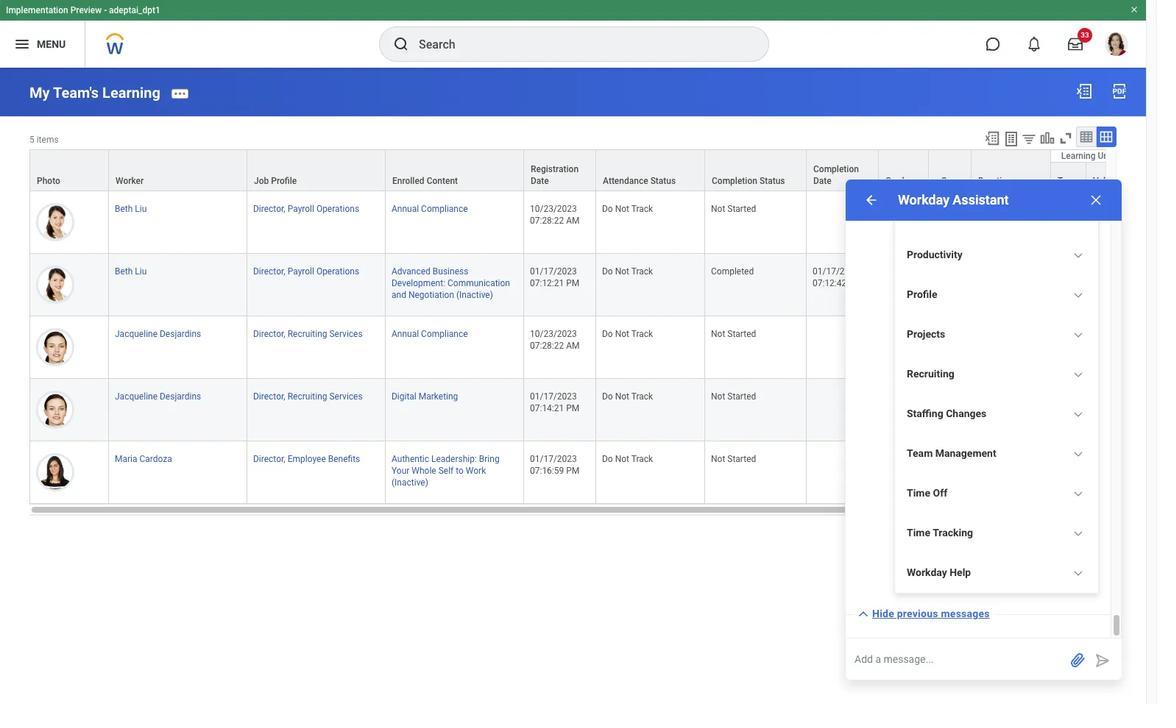 Task type: vqa. For each thing, say whether or not it's contained in the screenshot.
That in the bottom of the page
no



Task type: describe. For each thing, give the bounding box(es) containing it.
completion status button
[[706, 150, 807, 191]]

director, recruiting services link for annual
[[253, 326, 363, 340]]

director, for director, payroll operations link for advanced
[[253, 267, 286, 277]]

learning units button
[[1052, 150, 1129, 162]]

07:12:21
[[530, 278, 564, 289]]

cardoza
[[140, 455, 172, 465]]

worker
[[116, 176, 144, 186]]

(inactive) inside advanced business development: communication and negotiation (inactive)
[[457, 290, 493, 301]]

grade
[[886, 176, 910, 186]]

date for completion date
[[814, 176, 832, 186]]

3 not started from the top
[[712, 392, 757, 402]]

menu banner
[[0, 0, 1147, 68]]

do not track element for 01/17/2023 07:12:21 pm
[[603, 264, 654, 277]]

enrolled
[[393, 176, 425, 186]]

1 do not track from the top
[[603, 204, 654, 214]]

jacqueline desjardins for annual
[[115, 329, 201, 340]]

pass
[[885, 267, 905, 277]]

export to excel image
[[985, 130, 1001, 146]]

do not track for 01/17/2023 07:14:21 pm
[[603, 392, 654, 402]]

enrolled content column header
[[386, 149, 524, 192]]

digital
[[392, 392, 417, 402]]

type column header
[[1052, 150, 1087, 192]]

enrolled content
[[393, 176, 458, 186]]

beth liu for first beth liu link from the top of the my team's learning "main content"
[[115, 204, 147, 214]]

4 not started element from the top
[[712, 452, 757, 465]]

maria
[[115, 455, 137, 465]]

advanced business development: communication and negotiation (inactive)
[[392, 267, 510, 301]]

annual compliance link for director, payroll operations
[[392, 201, 468, 214]]

grade column header
[[880, 149, 930, 192]]

photo button
[[30, 150, 108, 191]]

hide
[[873, 608, 895, 620]]

do not track element for 01/17/2023 07:14:21 pm
[[603, 389, 654, 402]]

track for 10/23/2023 07:28:22 am
[[632, 329, 654, 340]]

beth liu for first beth liu link from the bottom of the my team's learning "main content"
[[115, 267, 147, 277]]

self
[[439, 466, 454, 477]]

content
[[427, 176, 458, 186]]

3 not started element from the top
[[712, 389, 757, 402]]

recruiting inside dropdown button
[[908, 368, 955, 380]]

hide previous messages button
[[855, 603, 995, 627]]

type
[[1059, 176, 1078, 186]]

desjardins for digital
[[160, 392, 201, 402]]

time off
[[908, 488, 948, 499]]

chevron up small image
[[855, 606, 873, 624]]

enrolled content button
[[386, 150, 524, 191]]

01/17/2023 for 07:16:59
[[530, 455, 577, 465]]

annual compliance link for director, recruiting services
[[392, 326, 468, 340]]

track for 01/17/2023 07:12:21 pm
[[632, 267, 654, 277]]

compliance for director, payroll operations
[[421, 204, 468, 214]]

fullscreen image
[[1059, 130, 1075, 146]]

chevron up image for team management
[[1074, 449, 1084, 460]]

director, payroll operations link for annual
[[253, 201, 360, 214]]

do for 01/17/2023 07:12:21 pm
[[603, 267, 613, 277]]

01/17/2023 07:12:42 pm
[[813, 267, 863, 289]]

attendance status button
[[597, 150, 705, 191]]

pm for 01/17/2023 07:14:21 pm
[[567, 404, 580, 414]]

pass element
[[885, 264, 905, 277]]

jacqueline for annual compliance
[[115, 329, 158, 340]]

(inactive) inside authentic leadership: bring your whole self to work (inactive)
[[392, 478, 429, 489]]

4 director, from the top
[[253, 392, 286, 402]]

learning units
[[1062, 151, 1119, 161]]

2 not started element from the top
[[712, 326, 757, 340]]

chevron up image for profile
[[1074, 290, 1084, 301]]

staffing changes
[[908, 408, 987, 420]]

business
[[433, 267, 469, 277]]

time tracking
[[908, 527, 974, 539]]

Add a message... text field
[[846, 639, 1067, 681]]

recruiting for 01/17/2023 07:14:21 pm
[[288, 392, 327, 402]]

registration date
[[531, 164, 579, 186]]

1 beth liu link from the top
[[115, 201, 147, 214]]

2 started from the top
[[728, 329, 757, 340]]

beth for first beth liu link from the top of the my team's learning "main content"
[[115, 204, 133, 214]]

01/17/2023 for 07:14:21
[[530, 392, 577, 402]]

expand/collapse chart image
[[1040, 130, 1056, 146]]

chevron up image for time off
[[1074, 489, 1084, 499]]

inbox large image
[[1069, 37, 1084, 52]]

1 do not track element from the top
[[603, 201, 654, 214]]

0 vertical spatial learning
[[102, 84, 161, 101]]

export to excel image
[[1076, 83, 1094, 100]]

status for attendance status
[[651, 176, 676, 186]]

5
[[29, 135, 34, 145]]

recruiting button
[[902, 361, 1093, 389]]

benefits
[[328, 455, 360, 465]]

completion for status
[[712, 176, 758, 186]]

3 row from the top
[[29, 191, 1130, 254]]

upload clip image
[[1070, 652, 1087, 669]]

previous
[[898, 608, 939, 620]]

jacqueline desjardins for digital
[[115, 392, 201, 402]]

3 director, from the top
[[253, 329, 286, 340]]

authentic
[[392, 455, 429, 465]]

score
[[942, 176, 965, 186]]

registration
[[531, 164, 579, 174]]

01/17/2023 07:12:21 pm
[[530, 267, 580, 289]]

and
[[392, 290, 407, 301]]

grade button
[[880, 150, 929, 191]]

5 row from the top
[[29, 317, 1130, 379]]

projects button
[[902, 321, 1093, 349]]

0 for 10/23/2023 07:28:22 am
[[961, 204, 966, 214]]

1 track from the top
[[632, 204, 654, 214]]

completion date column header
[[807, 149, 880, 192]]

time for time off
[[908, 488, 931, 499]]

row containing maria cardoza
[[29, 442, 1130, 505]]

services for digital marketing
[[330, 392, 363, 402]]

attendance
[[603, 176, 649, 186]]

completed
[[712, 267, 754, 277]]

status for completion status
[[760, 176, 786, 186]]

work
[[466, 466, 486, 477]]

employee's photo (beth liu) image for row containing learning units
[[36, 266, 74, 304]]

management
[[936, 448, 997, 460]]

1 employee's photo (jacqueline desjardins) image from the top
[[36, 329, 74, 367]]

time off button
[[902, 480, 1093, 508]]

workday for workday assistant
[[899, 192, 950, 208]]

director, recruiting services for annual compliance
[[253, 329, 363, 340]]

units
[[1099, 151, 1119, 161]]

4 row from the top
[[29, 254, 1130, 317]]

1 do from the top
[[603, 204, 613, 214]]

chevron up image for productivity
[[1074, 250, 1084, 261]]

implementation preview -   adeptai_dpt1
[[6, 5, 160, 15]]

photo
[[37, 176, 60, 186]]

projects
[[908, 329, 946, 340]]

director, payroll operations link for advanced
[[253, 264, 360, 277]]

adeptai_dpt1
[[109, 5, 160, 15]]

messages
[[942, 608, 991, 620]]

worker button
[[109, 150, 247, 191]]

value
[[1094, 176, 1116, 186]]

tracking
[[933, 527, 974, 539]]

my
[[29, 84, 50, 101]]

team management button
[[902, 441, 1093, 468]]

close environment banner image
[[1131, 5, 1140, 14]]

director, for director, payroll operations link associated with annual
[[253, 204, 286, 214]]

employee
[[288, 455, 326, 465]]

score column header
[[930, 149, 972, 192]]

negotiation
[[409, 290, 455, 301]]

10/23/2023 07:28:22 am for services
[[530, 329, 580, 351]]

my team's learning
[[29, 84, 161, 101]]

profile logan mcneil image
[[1106, 32, 1129, 59]]

registration date column header
[[524, 149, 597, 192]]

leadership:
[[432, 455, 477, 465]]

notifications large image
[[1028, 37, 1042, 52]]

job profile button
[[248, 150, 385, 191]]

desjardins for annual
[[160, 329, 201, 340]]

payroll for annual
[[288, 204, 314, 214]]

profile button
[[902, 281, 1093, 309]]

director, employee benefits link
[[253, 452, 360, 465]]

01/17/2023 for 07:12:42
[[813, 267, 860, 277]]

score button
[[930, 150, 972, 191]]

annual for director, recruiting services
[[392, 329, 419, 340]]

time tracking button
[[902, 520, 1093, 548]]

maria cardoza link
[[115, 452, 172, 465]]

x image
[[1089, 193, 1104, 208]]

payroll for advanced
[[288, 267, 314, 277]]

-
[[104, 5, 107, 15]]

duration button
[[972, 150, 1051, 191]]

33 button
[[1060, 28, 1093, 60]]

advanced business development: communication and negotiation (inactive) link
[[392, 264, 510, 301]]

07:12:42
[[813, 278, 847, 289]]

menu
[[37, 38, 66, 50]]

director, recruiting services link for digital
[[253, 389, 363, 402]]

registration date button
[[524, 150, 596, 191]]



Task type: locate. For each thing, give the bounding box(es) containing it.
to
[[456, 466, 464, 477]]

10/23/2023 07:28:22 am down registration date
[[530, 204, 580, 226]]

pm right 07:16:59
[[567, 466, 580, 477]]

annual compliance
[[392, 204, 468, 214], [392, 329, 468, 340]]

5 track from the top
[[632, 455, 654, 465]]

worker column header
[[109, 149, 248, 192]]

team's
[[53, 84, 99, 101]]

job profile
[[254, 176, 297, 186]]

2 track from the top
[[632, 267, 654, 277]]

3 started from the top
[[728, 392, 757, 402]]

0 vertical spatial services
[[330, 329, 363, 340]]

0 vertical spatial 0
[[961, 204, 966, 214]]

1 vertical spatial services
[[330, 392, 363, 402]]

team
[[908, 448, 933, 460]]

0 vertical spatial annual compliance
[[392, 204, 468, 214]]

implementation
[[6, 5, 68, 15]]

0 vertical spatial workday
[[899, 192, 950, 208]]

chevron up image inside the profile dropdown button
[[1074, 290, 1084, 301]]

4 not started from the top
[[712, 455, 757, 465]]

pm inside 01/17/2023 07:16:59 pm
[[567, 466, 580, 477]]

07:28:22 for director, recruiting services
[[530, 341, 564, 351]]

2 beth liu link from the top
[[115, 264, 147, 277]]

0 vertical spatial am
[[567, 216, 580, 226]]

1 vertical spatial 10/23/2023
[[530, 329, 577, 340]]

2 director, payroll operations from the top
[[253, 267, 360, 277]]

pm right 07:14:21
[[567, 404, 580, 414]]

4 do not track element from the top
[[603, 389, 654, 402]]

learning right team's
[[102, 84, 161, 101]]

workday help
[[908, 567, 972, 579]]

5 do not track from the top
[[603, 455, 654, 465]]

duration
[[979, 176, 1013, 186]]

items
[[37, 135, 59, 145]]

off
[[934, 488, 948, 499]]

07:28:22 up 01/17/2023 07:14:21 pm
[[530, 341, 564, 351]]

1 jacqueline from the top
[[115, 329, 158, 340]]

01/17/2023 up 07:16:59
[[530, 455, 577, 465]]

track
[[632, 204, 654, 214], [632, 267, 654, 277], [632, 329, 654, 340], [632, 392, 654, 402], [632, 455, 654, 465]]

date down registration on the top of page
[[531, 176, 549, 186]]

1 vertical spatial annual compliance
[[392, 329, 468, 340]]

0 vertical spatial jacqueline desjardins
[[115, 329, 201, 340]]

0 horizontal spatial date
[[531, 176, 549, 186]]

0 vertical spatial jacqueline
[[115, 329, 158, 340]]

2 jacqueline desjardins link from the top
[[115, 389, 201, 402]]

01/17/2023 inside 01/17/2023 07:12:42 pm
[[813, 267, 860, 277]]

1 vertical spatial 07:28:22
[[530, 341, 564, 351]]

(inactive) down communication
[[457, 290, 493, 301]]

do not track for 10/23/2023 07:28:22 am
[[603, 329, 654, 340]]

Search Workday  search field
[[419, 28, 739, 60]]

2 row from the top
[[29, 150, 1130, 192]]

duration column header
[[972, 149, 1052, 192]]

1 vertical spatial profile
[[908, 289, 938, 301]]

1 beth liu from the top
[[115, 204, 147, 214]]

annual compliance for director, payroll operations
[[392, 204, 468, 214]]

2 vertical spatial recruiting
[[288, 392, 327, 402]]

2 director, from the top
[[253, 267, 286, 277]]

10/23/2023 down registration date
[[530, 204, 577, 214]]

1 vertical spatial learning
[[1062, 151, 1097, 161]]

chevron up image for workday help
[[1074, 569, 1084, 579]]

1 vertical spatial jacqueline desjardins
[[115, 392, 201, 402]]

value button
[[1087, 163, 1129, 191]]

1 vertical spatial workday
[[908, 567, 948, 579]]

row containing learning units
[[29, 149, 1130, 192]]

completion status column header
[[706, 149, 807, 192]]

1 vertical spatial completion
[[712, 176, 758, 186]]

5 do from the top
[[603, 455, 613, 465]]

compliance down negotiation
[[421, 329, 468, 340]]

(inactive) down your
[[392, 478, 429, 489]]

view printable version (pdf) image
[[1112, 83, 1129, 100]]

workday down grade
[[899, 192, 950, 208]]

7 chevron up image from the top
[[1074, 569, 1084, 579]]

3 chevron up image from the top
[[1074, 410, 1084, 420]]

0 vertical spatial 10/23/2023 07:28:22 am
[[530, 204, 580, 226]]

beth
[[115, 204, 133, 214], [115, 267, 133, 277]]

type button
[[1052, 163, 1087, 191]]

menu button
[[0, 21, 85, 68]]

application
[[846, 639, 1123, 681]]

workday assistant region
[[846, 0, 1123, 681]]

date for registration date
[[531, 176, 549, 186]]

do for 01/17/2023 07:14:21 pm
[[603, 392, 613, 402]]

chevron up image inside time off dropdown button
[[1074, 489, 1084, 499]]

jacqueline for digital marketing
[[115, 392, 158, 402]]

toolbar inside my team's learning "main content"
[[978, 126, 1117, 149]]

0 vertical spatial director, payroll operations link
[[253, 201, 360, 214]]

am for director, recruiting services
[[567, 341, 580, 351]]

0 down 'score'
[[961, 204, 966, 214]]

pm inside 01/17/2023 07:14:21 pm
[[567, 404, 580, 414]]

0 vertical spatial payroll
[[288, 204, 314, 214]]

0
[[961, 204, 966, 214], [961, 455, 966, 465]]

6 chevron up image from the top
[[1074, 529, 1084, 539]]

1 vertical spatial director, recruiting services link
[[253, 389, 363, 402]]

1 director, from the top
[[253, 204, 286, 214]]

workday for workday help
[[908, 567, 948, 579]]

send image
[[1095, 653, 1112, 670]]

5 items
[[29, 135, 59, 145]]

do not track element for 10/23/2023 07:28:22 am
[[603, 326, 654, 340]]

1 vertical spatial employee's photo (beth liu) image
[[36, 266, 74, 304]]

pm inside 01/17/2023 07:12:42 pm
[[849, 278, 863, 289]]

chevron up image inside workday help dropdown button
[[1074, 569, 1084, 579]]

0 vertical spatial beth liu
[[115, 204, 147, 214]]

0 vertical spatial 10/23/2023
[[530, 204, 577, 214]]

desjardins
[[160, 329, 201, 340], [160, 392, 201, 402]]

2 07:28:22 from the top
[[530, 341, 564, 351]]

5 do not track element from the top
[[603, 452, 654, 465]]

your
[[392, 466, 410, 477]]

1 director, recruiting services from the top
[[253, 329, 363, 340]]

0 vertical spatial beth liu link
[[115, 201, 147, 214]]

0 vertical spatial director, recruiting services link
[[253, 326, 363, 340]]

1 horizontal spatial (inactive)
[[457, 290, 493, 301]]

compliance for director, recruiting services
[[421, 329, 468, 340]]

2 am from the top
[[567, 341, 580, 351]]

pm
[[567, 278, 580, 289], [849, 278, 863, 289], [567, 404, 580, 414], [567, 466, 580, 477]]

1 vertical spatial recruiting
[[908, 368, 955, 380]]

jacqueline desjardins link for annual
[[115, 326, 201, 340]]

01/17/2023 inside 01/17/2023 07:12:21 pm
[[530, 267, 577, 277]]

select to filter grid data image
[[1022, 131, 1038, 146]]

1 vertical spatial beth liu
[[115, 267, 147, 277]]

chevron up image inside the projects dropdown button
[[1074, 330, 1084, 340]]

1 operations from the top
[[317, 204, 360, 214]]

2 chevron up image from the top
[[1074, 330, 1084, 340]]

1 vertical spatial employee's photo (jacqueline desjardins) image
[[36, 391, 74, 429]]

2 do not track element from the top
[[603, 264, 654, 277]]

1 vertical spatial director, recruiting services
[[253, 392, 363, 402]]

time left the tracking
[[908, 527, 931, 539]]

0 vertical spatial employee's photo (beth liu) image
[[36, 203, 74, 241]]

completion inside popup button
[[712, 176, 758, 186]]

0 vertical spatial 07:28:22
[[530, 216, 564, 226]]

chevron up image inside time tracking dropdown button
[[1074, 529, 1084, 539]]

chevron up image
[[1074, 250, 1084, 261], [1074, 330, 1084, 340], [1074, 410, 1084, 420], [1074, 449, 1084, 460], [1074, 489, 1084, 499], [1074, 529, 1084, 539], [1074, 569, 1084, 579]]

job
[[254, 176, 269, 186]]

workday inside dropdown button
[[908, 567, 948, 579]]

operations for annual compliance
[[317, 204, 360, 214]]

cell
[[807, 191, 880, 254], [972, 191, 1052, 254], [1052, 191, 1087, 254], [1087, 191, 1130, 254], [930, 254, 972, 317], [972, 254, 1052, 317], [1052, 254, 1087, 317], [1087, 254, 1130, 317], [807, 317, 880, 379], [972, 317, 1052, 379], [1052, 317, 1087, 379], [1087, 317, 1130, 379], [807, 379, 880, 442], [930, 379, 972, 442], [972, 379, 1052, 442], [1052, 379, 1087, 442], [1087, 379, 1130, 442], [807, 442, 880, 505], [972, 442, 1052, 505], [1052, 442, 1087, 505], [1087, 442, 1130, 505]]

2 do not track from the top
[[603, 267, 654, 277]]

01/17/2023 inside 01/17/2023 07:14:21 pm
[[530, 392, 577, 402]]

started
[[728, 204, 757, 214], [728, 329, 757, 340], [728, 392, 757, 402], [728, 455, 757, 465]]

workday
[[899, 192, 950, 208], [908, 567, 948, 579]]

1 vertical spatial liu
[[135, 267, 147, 277]]

profile inside dropdown button
[[908, 289, 938, 301]]

2 jacqueline desjardins from the top
[[115, 392, 201, 402]]

01/17/2023 07:16:59 pm
[[530, 455, 580, 477]]

0 horizontal spatial learning
[[102, 84, 161, 101]]

do not track for 01/17/2023 07:12:21 pm
[[603, 267, 654, 277]]

time for time tracking
[[908, 527, 931, 539]]

1 10/23/2023 07:28:22 am from the top
[[530, 204, 580, 226]]

0 vertical spatial desjardins
[[160, 329, 201, 340]]

2 employee's photo (beth liu) image from the top
[[36, 266, 74, 304]]

recruiting for 10/23/2023 07:28:22 am
[[288, 329, 327, 340]]

10/23/2023 for director, payroll operations
[[530, 204, 577, 214]]

annual down enrolled
[[392, 204, 419, 214]]

4 do not track from the top
[[603, 392, 654, 402]]

4 chevron up image from the top
[[1074, 449, 1084, 460]]

7 row from the top
[[29, 442, 1130, 505]]

2 beth from the top
[[115, 267, 133, 277]]

01/17/2023 07:14:21 pm
[[530, 392, 580, 414]]

date inside completion date
[[814, 176, 832, 186]]

my team's learning element
[[29, 84, 161, 101]]

0 horizontal spatial profile
[[271, 176, 297, 186]]

not
[[616, 204, 630, 214], [712, 204, 726, 214], [616, 267, 630, 277], [616, 329, 630, 340], [712, 329, 726, 340], [616, 392, 630, 402], [712, 392, 726, 402], [616, 455, 630, 465], [712, 455, 726, 465]]

date right completion status column header
[[814, 176, 832, 186]]

1 annual compliance from the top
[[392, 204, 468, 214]]

1 vertical spatial desjardins
[[160, 392, 201, 402]]

jacqueline desjardins
[[115, 329, 201, 340], [115, 392, 201, 402]]

0 vertical spatial profile
[[271, 176, 297, 186]]

director, payroll operations
[[253, 204, 360, 214], [253, 267, 360, 277]]

01/17/2023 for 07:12:21
[[530, 267, 577, 277]]

0 vertical spatial director, recruiting services
[[253, 329, 363, 340]]

1 vertical spatial compliance
[[421, 329, 468, 340]]

0 vertical spatial annual
[[392, 204, 419, 214]]

pm right 07:12:42
[[849, 278, 863, 289]]

1 not started from the top
[[712, 204, 757, 214]]

2 director, recruiting services link from the top
[[253, 389, 363, 402]]

6 row from the top
[[29, 379, 1130, 442]]

annual down and
[[392, 329, 419, 340]]

completion for date
[[814, 164, 860, 174]]

1 beth from the top
[[115, 204, 133, 214]]

2 annual from the top
[[392, 329, 419, 340]]

1 vertical spatial director, payroll operations link
[[253, 264, 360, 277]]

justify image
[[13, 35, 31, 53]]

chevron up image
[[1074, 290, 1084, 301], [1074, 370, 1084, 380]]

annual compliance down enrolled content
[[392, 204, 468, 214]]

2 compliance from the top
[[421, 329, 468, 340]]

1 vertical spatial time
[[908, 527, 931, 539]]

my team's learning main content
[[0, 68, 1147, 530]]

2 operations from the top
[[317, 267, 360, 277]]

bring
[[479, 455, 500, 465]]

33
[[1082, 31, 1090, 39]]

chevron up image for projects
[[1074, 330, 1084, 340]]

assistant
[[953, 192, 1010, 208]]

am for director, payroll operations
[[567, 216, 580, 226]]

communication
[[448, 278, 510, 289]]

4 started from the top
[[728, 455, 757, 465]]

1 horizontal spatial learning
[[1062, 151, 1097, 161]]

director, for director, employee benefits link at the left of page
[[253, 455, 286, 465]]

2 status from the left
[[760, 176, 786, 186]]

expand table image
[[1100, 129, 1115, 144]]

pm for 01/17/2023 07:16:59 pm
[[567, 466, 580, 477]]

employee's photo (jacqueline desjardins) image
[[36, 329, 74, 367], [36, 391, 74, 429]]

1 vertical spatial operations
[[317, 267, 360, 277]]

am up 01/17/2023 07:14:21 pm
[[567, 341, 580, 351]]

2 date from the left
[[814, 176, 832, 186]]

1 vertical spatial jacqueline desjardins link
[[115, 389, 201, 402]]

1 status from the left
[[651, 176, 676, 186]]

1 vertical spatial am
[[567, 341, 580, 351]]

3 do not track from the top
[[603, 329, 654, 340]]

1 chevron up image from the top
[[1074, 290, 1084, 301]]

0 vertical spatial chevron up image
[[1074, 290, 1084, 301]]

operations for advanced business development: communication and negotiation (inactive)
[[317, 267, 360, 277]]

pm for 01/17/2023 07:12:21 pm
[[567, 278, 580, 289]]

status left completion date
[[760, 176, 786, 186]]

learning down table image
[[1062, 151, 1097, 161]]

10/23/2023 for director, recruiting services
[[530, 329, 577, 340]]

1 director, recruiting services link from the top
[[253, 326, 363, 340]]

1 vertical spatial payroll
[[288, 267, 314, 277]]

time inside dropdown button
[[908, 527, 931, 539]]

0 vertical spatial (inactive)
[[457, 290, 493, 301]]

workday help button
[[902, 560, 1093, 588]]

07:14:21
[[530, 404, 564, 414]]

10/23/2023 07:28:22 am
[[530, 204, 580, 226], [530, 329, 580, 351]]

0 vertical spatial time
[[908, 488, 931, 499]]

1 vertical spatial 10/23/2023 07:28:22 am
[[530, 329, 580, 351]]

0 horizontal spatial status
[[651, 176, 676, 186]]

0 right team
[[961, 455, 966, 465]]

chevron up image for time tracking
[[1074, 529, 1084, 539]]

2 employee's photo (jacqueline desjardins) image from the top
[[36, 391, 74, 429]]

chevron up image inside recruiting dropdown button
[[1074, 370, 1084, 380]]

07:28:22 for director, payroll operations
[[530, 216, 564, 226]]

row containing type
[[29, 150, 1130, 192]]

0 vertical spatial liu
[[135, 204, 147, 214]]

1 not started element from the top
[[712, 201, 757, 214]]

annual compliance link down enrolled content
[[392, 201, 468, 214]]

productivity
[[908, 249, 963, 261]]

10/23/2023
[[530, 204, 577, 214], [530, 329, 577, 340]]

director, payroll operations for annual compliance
[[253, 204, 360, 214]]

01/17/2023 inside 01/17/2023 07:16:59 pm
[[530, 455, 577, 465]]

do not track element
[[603, 201, 654, 214], [603, 264, 654, 277], [603, 326, 654, 340], [603, 389, 654, 402], [603, 452, 654, 465]]

1 vertical spatial beth
[[115, 267, 133, 277]]

1 vertical spatial annual
[[392, 329, 419, 340]]

workday assistant
[[899, 192, 1010, 208]]

2 not started from the top
[[712, 329, 757, 340]]

team management
[[908, 448, 997, 460]]

3 do from the top
[[603, 329, 613, 340]]

01/17/2023 up 07:14:21
[[530, 392, 577, 402]]

do for 10/23/2023 07:28:22 am
[[603, 329, 613, 340]]

chevron up image for recruiting
[[1074, 370, 1084, 380]]

1 row from the top
[[29, 149, 1130, 192]]

2 jacqueline from the top
[[115, 392, 158, 402]]

export to worksheets image
[[1003, 130, 1021, 148]]

07:16:59
[[530, 466, 564, 477]]

completion inside popup button
[[814, 164, 860, 174]]

0 for 01/17/2023 07:16:59 pm
[[961, 455, 966, 465]]

marketing
[[419, 392, 458, 402]]

1 annual compliance link from the top
[[392, 201, 468, 214]]

07:28:22 down registration date
[[530, 216, 564, 226]]

1 vertical spatial annual compliance link
[[392, 326, 468, 340]]

1 vertical spatial (inactive)
[[392, 478, 429, 489]]

productivity button
[[902, 242, 1093, 270]]

profile right job
[[271, 176, 297, 186]]

director, employee benefits
[[253, 455, 360, 465]]

employee's photo (maria cardoza) image
[[36, 454, 74, 492]]

attendance status column header
[[597, 149, 706, 192]]

1 jacqueline desjardins from the top
[[115, 329, 201, 340]]

10/23/2023 down '07:12:21'
[[530, 329, 577, 340]]

pm inside 01/17/2023 07:12:21 pm
[[567, 278, 580, 289]]

services for annual compliance
[[330, 329, 363, 340]]

1 desjardins from the top
[[160, 329, 201, 340]]

director, recruiting services for digital marketing
[[253, 392, 363, 402]]

services
[[330, 329, 363, 340], [330, 392, 363, 402]]

pm right '07:12:21'
[[567, 278, 580, 289]]

liu
[[135, 204, 147, 214], [135, 267, 147, 277]]

0 horizontal spatial (inactive)
[[392, 478, 429, 489]]

do not track
[[603, 204, 654, 214], [603, 267, 654, 277], [603, 329, 654, 340], [603, 392, 654, 402], [603, 455, 654, 465]]

1 vertical spatial jacqueline
[[115, 392, 158, 402]]

changes
[[947, 408, 987, 420]]

2 time from the top
[[908, 527, 931, 539]]

annual compliance down negotiation
[[392, 329, 468, 340]]

am down registration date
[[567, 216, 580, 226]]

2 beth liu from the top
[[115, 267, 147, 277]]

annual compliance link down negotiation
[[392, 326, 468, 340]]

1 vertical spatial chevron up image
[[1074, 370, 1084, 380]]

director,
[[253, 204, 286, 214], [253, 267, 286, 277], [253, 329, 286, 340], [253, 392, 286, 402], [253, 455, 286, 465]]

time left "off"
[[908, 488, 931, 499]]

preview
[[70, 5, 102, 15]]

chevron up image for staffing changes
[[1074, 410, 1084, 420]]

3 do not track element from the top
[[603, 326, 654, 340]]

learning inside learning units popup button
[[1062, 151, 1097, 161]]

annual compliance for director, recruiting services
[[392, 329, 468, 340]]

3 track from the top
[[632, 329, 654, 340]]

annual for director, payroll operations
[[392, 204, 419, 214]]

job profile column header
[[248, 149, 386, 192]]

completed element
[[712, 264, 754, 277]]

authentic leadership: bring your whole self to work (inactive) link
[[392, 452, 500, 489]]

digital marketing
[[392, 392, 458, 402]]

liu for first beth liu link from the bottom of the my team's learning "main content"
[[135, 267, 147, 277]]

advanced
[[392, 267, 431, 277]]

5 director, from the top
[[253, 455, 286, 465]]

operations
[[317, 204, 360, 214], [317, 267, 360, 277]]

staffing changes button
[[902, 401, 1093, 429]]

1 annual from the top
[[392, 204, 419, 214]]

1 liu from the top
[[135, 204, 147, 214]]

2 director, payroll operations link from the top
[[253, 264, 360, 277]]

0 vertical spatial annual compliance link
[[392, 201, 468, 214]]

0 vertical spatial jacqueline desjardins link
[[115, 326, 201, 340]]

1 horizontal spatial profile
[[908, 289, 938, 301]]

attendance status
[[603, 176, 676, 186]]

authentic leadership: bring your whole self to work (inactive)
[[392, 455, 500, 489]]

1 services from the top
[[330, 329, 363, 340]]

compliance down content
[[421, 204, 468, 214]]

status
[[651, 176, 676, 186], [760, 176, 786, 186]]

chevron up image inside team management dropdown button
[[1074, 449, 1084, 460]]

status inside popup button
[[651, 176, 676, 186]]

completion
[[814, 164, 860, 174], [712, 176, 758, 186]]

profile up projects
[[908, 289, 938, 301]]

date inside registration date
[[531, 176, 549, 186]]

01/17/2023 up '07:12:21'
[[530, 267, 577, 277]]

maria cardoza
[[115, 455, 172, 465]]

1 time from the top
[[908, 488, 931, 499]]

workday left "help"
[[908, 567, 948, 579]]

development:
[[392, 278, 446, 289]]

0 vertical spatial beth
[[115, 204, 133, 214]]

0 vertical spatial compliance
[[421, 204, 468, 214]]

pm for 01/17/2023 07:12:42 pm
[[849, 278, 863, 289]]

jacqueline
[[115, 329, 158, 340], [115, 392, 158, 402]]

2 0 from the top
[[961, 455, 966, 465]]

1 jacqueline desjardins link from the top
[[115, 326, 201, 340]]

0 vertical spatial employee's photo (jacqueline desjardins) image
[[36, 329, 74, 367]]

liu for first beth liu link from the top of the my team's learning "main content"
[[135, 204, 147, 214]]

1 vertical spatial director, payroll operations
[[253, 267, 360, 277]]

jacqueline desjardins link for digital
[[115, 389, 201, 402]]

1 employee's photo (beth liu) image from the top
[[36, 203, 74, 241]]

1 horizontal spatial date
[[814, 176, 832, 186]]

not started element
[[712, 201, 757, 214], [712, 326, 757, 340], [712, 389, 757, 402], [712, 452, 757, 465]]

arrow left image
[[865, 193, 880, 208]]

10/23/2023 07:28:22 am down '07:12:21'
[[530, 329, 580, 351]]

photo column header
[[29, 149, 109, 192]]

2 annual compliance from the top
[[392, 329, 468, 340]]

beth liu link
[[115, 201, 147, 214], [115, 264, 147, 277]]

status inside popup button
[[760, 176, 786, 186]]

hide previous messages
[[873, 608, 991, 620]]

1 director, payroll operations link from the top
[[253, 201, 360, 214]]

1 started from the top
[[728, 204, 757, 214]]

1 07:28:22 from the top
[[530, 216, 564, 226]]

time inside dropdown button
[[908, 488, 931, 499]]

chevron up image inside productivity dropdown button
[[1074, 250, 1084, 261]]

row
[[29, 149, 1130, 192], [29, 150, 1130, 192], [29, 191, 1130, 254], [29, 254, 1130, 317], [29, 317, 1130, 379], [29, 379, 1130, 442], [29, 442, 1130, 505]]

2 liu from the top
[[135, 267, 147, 277]]

1 chevron up image from the top
[[1074, 250, 1084, 261]]

beth for first beth liu link from the bottom of the my team's learning "main content"
[[115, 267, 133, 277]]

1 vertical spatial 0
[[961, 455, 966, 465]]

1 horizontal spatial completion
[[814, 164, 860, 174]]

director, payroll operations for advanced business development: communication and negotiation (inactive)
[[253, 267, 360, 277]]

track for 01/17/2023 07:14:21 pm
[[632, 392, 654, 402]]

0 vertical spatial operations
[[317, 204, 360, 214]]

employee's photo (beth liu) image
[[36, 203, 74, 241], [36, 266, 74, 304]]

2 annual compliance link from the top
[[392, 326, 468, 340]]

1 date from the left
[[531, 176, 549, 186]]

10/23/2023 07:28:22 am for operations
[[530, 204, 580, 226]]

0 vertical spatial director, payroll operations
[[253, 204, 360, 214]]

toolbar
[[978, 126, 1117, 149]]

1 vertical spatial beth liu link
[[115, 264, 147, 277]]

chevron up image inside staffing changes dropdown button
[[1074, 410, 1084, 420]]

table image
[[1080, 129, 1095, 144]]

1 10/23/2023 from the top
[[530, 204, 577, 214]]

1 compliance from the top
[[421, 204, 468, 214]]

2 chevron up image from the top
[[1074, 370, 1084, 380]]

1 horizontal spatial status
[[760, 176, 786, 186]]

employee's photo (beth liu) image for worker column header
[[36, 203, 74, 241]]

2 do from the top
[[603, 267, 613, 277]]

profile inside "popup button"
[[271, 176, 297, 186]]

1 am from the top
[[567, 216, 580, 226]]

0 vertical spatial completion
[[814, 164, 860, 174]]

status right attendance at the top right
[[651, 176, 676, 186]]

operations left advanced
[[317, 267, 360, 277]]

operations down job profile column header at the top left of page
[[317, 204, 360, 214]]

search image
[[393, 35, 410, 53]]

2 10/23/2023 07:28:22 am from the top
[[530, 329, 580, 351]]

0 horizontal spatial completion
[[712, 176, 758, 186]]

01/17/2023 up 07:12:42
[[813, 267, 860, 277]]

4 do from the top
[[603, 392, 613, 402]]

2 payroll from the top
[[288, 267, 314, 277]]

0 vertical spatial recruiting
[[288, 329, 327, 340]]

01/17/2023
[[530, 267, 577, 277], [813, 267, 860, 277], [530, 392, 577, 402], [530, 455, 577, 465]]

2 desjardins from the top
[[160, 392, 201, 402]]



